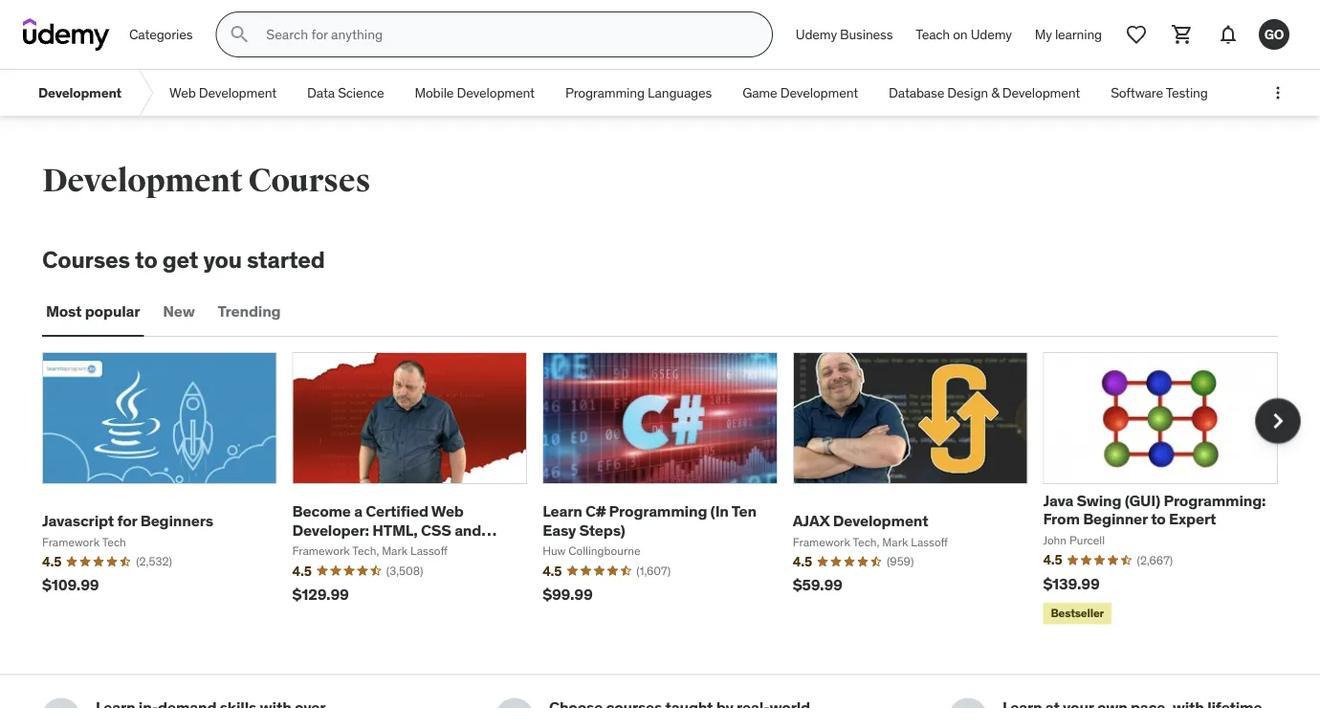 Task type: describe. For each thing, give the bounding box(es) containing it.
for
[[117, 511, 137, 530]]

udemy inside udemy business link
[[796, 26, 837, 43]]

data science link
[[292, 70, 400, 116]]

categories button
[[118, 11, 204, 57]]

database design & development
[[889, 84, 1081, 101]]

learn c# programming (in ten easy steps)
[[543, 502, 757, 540]]

most
[[46, 302, 82, 321]]

programming languages
[[566, 84, 712, 101]]

my learning
[[1035, 26, 1103, 43]]

courses to get you started
[[42, 245, 325, 274]]

data science
[[307, 84, 384, 101]]

popular
[[85, 302, 140, 321]]

become a certified web developer: html, css and javascript
[[292, 502, 482, 558]]

mobile development link
[[400, 70, 550, 116]]

medium image
[[957, 706, 980, 708]]

data
[[307, 84, 335, 101]]

more subcategory menu links image
[[1269, 83, 1288, 102]]

game development
[[743, 84, 859, 101]]

web inside become a certified web developer: html, css and javascript
[[432, 502, 464, 521]]

game
[[743, 84, 778, 101]]

javascript
[[42, 511, 114, 530]]

teach on udemy link
[[905, 11, 1024, 57]]

database design & development link
[[874, 70, 1096, 116]]

expert
[[1170, 509, 1217, 529]]

most popular button
[[42, 289, 144, 335]]

development down udemy image
[[38, 84, 122, 101]]

java
[[1044, 491, 1074, 511]]

developer:
[[292, 520, 369, 540]]

new button
[[159, 289, 199, 335]]

languages
[[648, 84, 712, 101]]

javascript for beginners link
[[42, 511, 213, 530]]

and
[[455, 520, 482, 540]]

a
[[354, 502, 363, 521]]

get
[[162, 245, 198, 274]]

you
[[203, 245, 242, 274]]

programming languages link
[[550, 70, 728, 116]]

udemy inside teach on udemy link
[[971, 26, 1012, 43]]

become a certified web developer: html, css and javascript link
[[292, 502, 497, 558]]

mobile
[[415, 84, 454, 101]]

most popular
[[46, 302, 140, 321]]

game development link
[[728, 70, 874, 116]]

business
[[840, 26, 893, 43]]

1 medium image from the left
[[50, 706, 73, 708]]

ten
[[732, 502, 757, 521]]

programming inside learn c# programming (in ten easy steps)
[[609, 502, 708, 521]]

udemy business
[[796, 26, 893, 43]]

java swing (gui) programming: from beginner to expert
[[1044, 491, 1267, 529]]

software
[[1111, 84, 1164, 101]]

development inside carousel element
[[833, 511, 929, 530]]

new
[[163, 302, 195, 321]]

development link
[[23, 70, 137, 116]]

html,
[[372, 520, 418, 540]]

(in
[[711, 502, 729, 521]]

web development
[[169, 84, 277, 101]]

next image
[[1263, 406, 1294, 436]]

beginner
[[1084, 509, 1148, 529]]

0 horizontal spatial courses
[[42, 245, 130, 274]]

trending
[[218, 302, 281, 321]]

udemy image
[[23, 18, 110, 51]]

0 horizontal spatial to
[[135, 245, 158, 274]]

categories
[[129, 26, 193, 43]]

science
[[338, 84, 384, 101]]

javascript for beginners
[[42, 511, 213, 530]]



Task type: locate. For each thing, give the bounding box(es) containing it.
java swing (gui) programming: from beginner to expert link
[[1044, 491, 1267, 529]]

development right game
[[781, 84, 859, 101]]

1 vertical spatial web
[[432, 502, 464, 521]]

swing
[[1077, 491, 1122, 511]]

carousel element
[[42, 352, 1302, 628]]

udemy
[[796, 26, 837, 43], [971, 26, 1012, 43]]

web development link
[[154, 70, 292, 116]]

teach
[[916, 26, 950, 43]]

go link
[[1252, 11, 1298, 57]]

development up get
[[42, 161, 243, 201]]

submit search image
[[228, 23, 251, 46]]

javascript
[[292, 538, 366, 558]]

development right ajax
[[833, 511, 929, 530]]

to
[[135, 245, 158, 274], [1152, 509, 1166, 529]]

programming left languages
[[566, 84, 645, 101]]

1 udemy from the left
[[796, 26, 837, 43]]

2 udemy from the left
[[971, 26, 1012, 43]]

&
[[992, 84, 1000, 101]]

trending button
[[214, 289, 285, 335]]

udemy right on
[[971, 26, 1012, 43]]

from
[[1044, 509, 1080, 529]]

1 horizontal spatial courses
[[248, 161, 371, 201]]

1 vertical spatial courses
[[42, 245, 130, 274]]

1 horizontal spatial to
[[1152, 509, 1166, 529]]

development courses
[[42, 161, 371, 201]]

programming left (in
[[609, 502, 708, 521]]

teach on udemy
[[916, 26, 1012, 43]]

learning
[[1056, 26, 1103, 43]]

web
[[169, 84, 196, 101], [432, 502, 464, 521]]

web right arrow pointing to subcategory menu links image
[[169, 84, 196, 101]]

design
[[948, 84, 989, 101]]

arrow pointing to subcategory menu links image
[[137, 70, 154, 116]]

notifications image
[[1217, 23, 1240, 46]]

to inside java swing (gui) programming: from beginner to expert
[[1152, 509, 1166, 529]]

1 vertical spatial to
[[1152, 509, 1166, 529]]

medium image
[[50, 706, 73, 708], [503, 706, 526, 708]]

0 vertical spatial programming
[[566, 84, 645, 101]]

1 horizontal spatial web
[[432, 502, 464, 521]]

mobile development
[[415, 84, 535, 101]]

beginners
[[140, 511, 213, 530]]

0 vertical spatial to
[[135, 245, 158, 274]]

easy
[[543, 520, 576, 540]]

to left expert
[[1152, 509, 1166, 529]]

ajax
[[793, 511, 830, 530]]

0 horizontal spatial medium image
[[50, 706, 73, 708]]

my
[[1035, 26, 1053, 43]]

learn
[[543, 502, 583, 521]]

web right the certified
[[432, 502, 464, 521]]

certified
[[366, 502, 429, 521]]

development down search for anything text box in the top of the page
[[457, 84, 535, 101]]

2 medium image from the left
[[503, 706, 526, 708]]

learn c# programming (in ten easy steps) link
[[543, 502, 757, 540]]

ajax development link
[[793, 511, 929, 530]]

shopping cart with 0 items image
[[1172, 23, 1194, 46]]

1 horizontal spatial medium image
[[503, 706, 526, 708]]

css
[[421, 520, 452, 540]]

wishlist image
[[1126, 23, 1149, 46]]

go
[[1265, 25, 1285, 43]]

programming
[[566, 84, 645, 101], [609, 502, 708, 521]]

on
[[953, 26, 968, 43]]

become
[[292, 502, 351, 521]]

software testing
[[1111, 84, 1209, 101]]

development
[[38, 84, 122, 101], [199, 84, 277, 101], [457, 84, 535, 101], [781, 84, 859, 101], [1003, 84, 1081, 101], [42, 161, 243, 201], [833, 511, 929, 530]]

Search for anything text field
[[263, 18, 749, 51]]

udemy left the business
[[796, 26, 837, 43]]

0 horizontal spatial udemy
[[796, 26, 837, 43]]

courses up most popular
[[42, 245, 130, 274]]

udemy business link
[[785, 11, 905, 57]]

ajax development
[[793, 511, 929, 530]]

1 horizontal spatial udemy
[[971, 26, 1012, 43]]

0 horizontal spatial web
[[169, 84, 196, 101]]

(gui)
[[1125, 491, 1161, 511]]

database
[[889, 84, 945, 101]]

testing
[[1166, 84, 1209, 101]]

to left get
[[135, 245, 158, 274]]

started
[[247, 245, 325, 274]]

web inside "web development" link
[[169, 84, 196, 101]]

development right &
[[1003, 84, 1081, 101]]

my learning link
[[1024, 11, 1114, 57]]

0 vertical spatial web
[[169, 84, 196, 101]]

development down submit search image at left top
[[199, 84, 277, 101]]

programming:
[[1164, 491, 1267, 511]]

0 vertical spatial courses
[[248, 161, 371, 201]]

courses
[[248, 161, 371, 201], [42, 245, 130, 274]]

steps)
[[580, 520, 626, 540]]

courses up started
[[248, 161, 371, 201]]

c#
[[586, 502, 606, 521]]

software testing link
[[1096, 70, 1224, 116]]

1 vertical spatial programming
[[609, 502, 708, 521]]



Task type: vqa. For each thing, say whether or not it's contained in the screenshot.
THIS COURSE INCLUDES:
no



